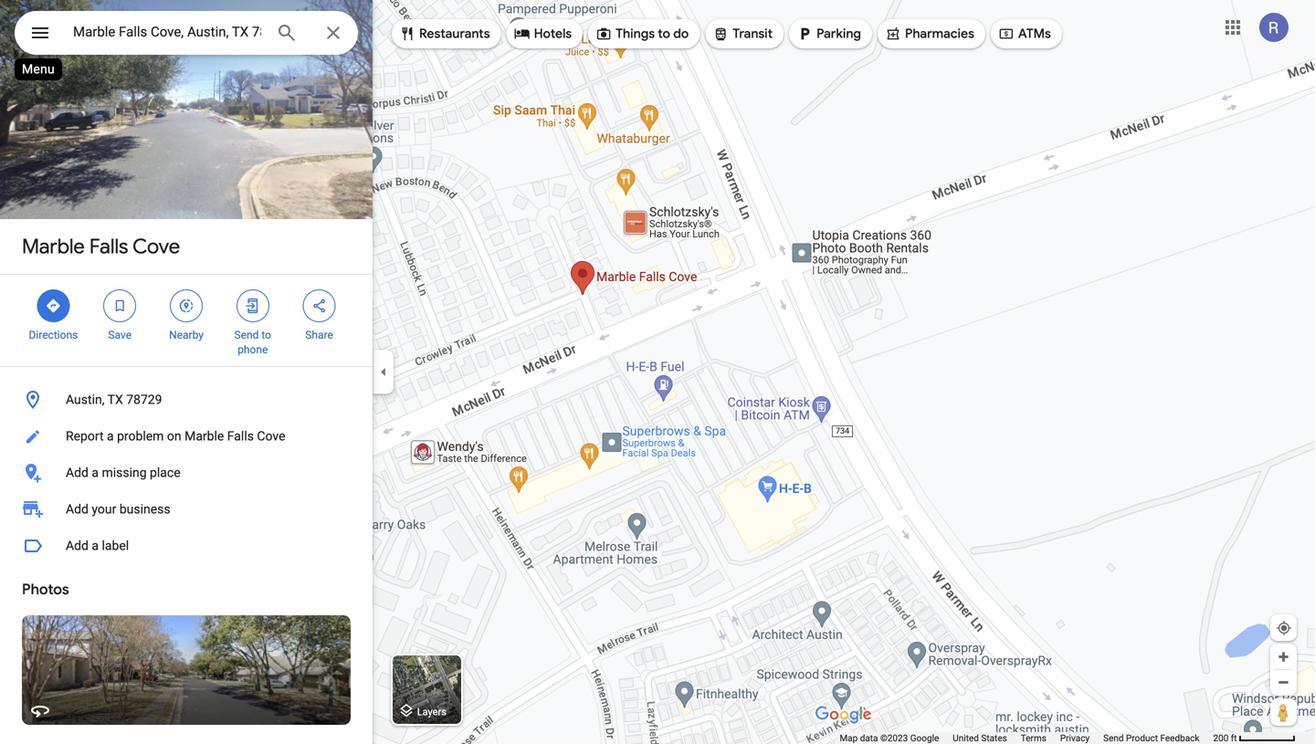 Task type: locate. For each thing, give the bounding box(es) containing it.
footer
[[840, 732, 1213, 744]]

0 vertical spatial marble
[[22, 234, 85, 259]]


[[311, 296, 328, 316]]

place
[[150, 465, 181, 480]]

privacy
[[1060, 733, 1090, 744]]

1 horizontal spatial to
[[658, 26, 670, 42]]

3 add from the top
[[66, 538, 89, 553]]

pharmacies
[[905, 26, 974, 42]]

footer containing map data ©2023 google
[[840, 732, 1213, 744]]

marble up 
[[22, 234, 85, 259]]

0 horizontal spatial falls
[[89, 234, 128, 259]]

1 vertical spatial send
[[1103, 733, 1124, 744]]

add for add a label
[[66, 538, 89, 553]]

©2023
[[880, 733, 908, 744]]

a left label
[[92, 538, 99, 553]]

send up phone
[[234, 329, 259, 342]]

0 vertical spatial send
[[234, 329, 259, 342]]

to left the do
[[658, 26, 670, 42]]

marble inside button
[[185, 429, 224, 444]]

tx
[[107, 392, 123, 407]]

to
[[658, 26, 670, 42], [262, 329, 271, 342]]

send product feedback
[[1103, 733, 1200, 744]]

0 horizontal spatial cove
[[133, 234, 180, 259]]

200 ft
[[1213, 733, 1237, 744]]

falls up 
[[89, 234, 128, 259]]

0 vertical spatial add
[[66, 465, 89, 480]]

1 add from the top
[[66, 465, 89, 480]]

to up phone
[[262, 329, 271, 342]]

a right report
[[107, 429, 114, 444]]

product
[[1126, 733, 1158, 744]]


[[399, 24, 416, 44]]

nearby
[[169, 329, 204, 342]]

0 vertical spatial to
[[658, 26, 670, 42]]

200
[[1213, 733, 1229, 744]]

1 vertical spatial marble
[[185, 429, 224, 444]]

1 horizontal spatial falls
[[227, 429, 254, 444]]

a left missing
[[92, 465, 99, 480]]

business
[[119, 502, 170, 517]]

your
[[92, 502, 116, 517]]

zoom in image
[[1277, 650, 1291, 664]]

add your business
[[66, 502, 170, 517]]

map data ©2023 google
[[840, 733, 939, 744]]


[[112, 296, 128, 316]]

add
[[66, 465, 89, 480], [66, 502, 89, 517], [66, 538, 89, 553]]

1 vertical spatial a
[[92, 465, 99, 480]]

cove
[[133, 234, 180, 259], [257, 429, 285, 444]]

send
[[234, 329, 259, 342], [1103, 733, 1124, 744]]

add your business link
[[0, 491, 373, 528]]

send for send product feedback
[[1103, 733, 1124, 744]]

cove down phone
[[257, 429, 285, 444]]

1 vertical spatial add
[[66, 502, 89, 517]]

united
[[953, 733, 979, 744]]


[[998, 24, 1015, 44]]

0 horizontal spatial send
[[234, 329, 259, 342]]

1 horizontal spatial send
[[1103, 733, 1124, 744]]

1 vertical spatial cove
[[257, 429, 285, 444]]

0 vertical spatial a
[[107, 429, 114, 444]]

falls down austin, tx 78729 button
[[227, 429, 254, 444]]

none field inside marble falls cove, austin, tx 78729 field
[[73, 21, 261, 43]]

austin, tx 78729
[[66, 392, 162, 407]]

layers
[[417, 706, 447, 718]]

ft
[[1231, 733, 1237, 744]]

2 vertical spatial add
[[66, 538, 89, 553]]

falls
[[89, 234, 128, 259], [227, 429, 254, 444]]

map
[[840, 733, 858, 744]]

report
[[66, 429, 104, 444]]

send inside send to phone
[[234, 329, 259, 342]]

on
[[167, 429, 181, 444]]

2 vertical spatial a
[[92, 538, 99, 553]]

cove up the 
[[133, 234, 180, 259]]

a inside button
[[107, 429, 114, 444]]

marble
[[22, 234, 85, 259], [185, 429, 224, 444]]

add a label button
[[0, 528, 373, 564]]

terms
[[1021, 733, 1047, 744]]

1 vertical spatial falls
[[227, 429, 254, 444]]

 button
[[15, 11, 66, 58]]

collapse side panel image
[[374, 362, 394, 382]]


[[29, 20, 51, 46]]

terms button
[[1021, 732, 1047, 744]]

1 horizontal spatial cove
[[257, 429, 285, 444]]

report a problem on marble falls cove button
[[0, 418, 373, 455]]

add left label
[[66, 538, 89, 553]]

add down report
[[66, 465, 89, 480]]

label
[[102, 538, 129, 553]]

cove inside button
[[257, 429, 285, 444]]

1 horizontal spatial marble
[[185, 429, 224, 444]]

None field
[[73, 21, 261, 43]]

a
[[107, 429, 114, 444], [92, 465, 99, 480], [92, 538, 99, 553]]

send inside button
[[1103, 733, 1124, 744]]

send for send to phone
[[234, 329, 259, 342]]

things
[[616, 26, 655, 42]]

2 add from the top
[[66, 502, 89, 517]]

send left product
[[1103, 733, 1124, 744]]

0 horizontal spatial marble
[[22, 234, 85, 259]]

to inside the ' things to do'
[[658, 26, 670, 42]]

1 vertical spatial to
[[262, 329, 271, 342]]

0 horizontal spatial to
[[262, 329, 271, 342]]

 hotels
[[514, 24, 572, 44]]

add a missing place
[[66, 465, 181, 480]]

show street view coverage image
[[1270, 699, 1297, 726]]

marble right on
[[185, 429, 224, 444]]

0 vertical spatial falls
[[89, 234, 128, 259]]


[[596, 24, 612, 44]]

add left the your
[[66, 502, 89, 517]]

directions
[[29, 329, 78, 342]]

 pharmacies
[[885, 24, 974, 44]]

send to phone
[[234, 329, 271, 356]]



Task type: vqa. For each thing, say whether or not it's contained in the screenshot.


Task type: describe. For each thing, give the bounding box(es) containing it.
phone
[[238, 343, 268, 356]]

austin, tx 78729 button
[[0, 382, 373, 418]]

photos
[[22, 580, 69, 599]]

a for label
[[92, 538, 99, 553]]

to inside send to phone
[[262, 329, 271, 342]]

marble falls cove main content
[[0, 0, 373, 744]]

parking
[[817, 26, 861, 42]]


[[713, 24, 729, 44]]


[[178, 296, 195, 316]]


[[45, 296, 62, 316]]

save
[[108, 329, 132, 342]]

Marble Falls Cove, Austin, TX 78729 field
[[15, 11, 358, 55]]

atms
[[1018, 26, 1051, 42]]

states
[[981, 733, 1007, 744]]

share
[[305, 329, 333, 342]]


[[514, 24, 530, 44]]

add a label
[[66, 538, 129, 553]]

marble falls cove
[[22, 234, 180, 259]]

add for add your business
[[66, 502, 89, 517]]

actions for marble falls cove region
[[0, 275, 373, 366]]

zoom out image
[[1277, 676, 1291, 690]]

austin,
[[66, 392, 105, 407]]

show your location image
[[1276, 620, 1292, 637]]

footer inside google maps element
[[840, 732, 1213, 744]]


[[796, 24, 813, 44]]

send product feedback button
[[1103, 732, 1200, 744]]

falls inside button
[[227, 429, 254, 444]]

report a problem on marble falls cove
[[66, 429, 285, 444]]

united states button
[[953, 732, 1007, 744]]

privacy button
[[1060, 732, 1090, 744]]


[[245, 296, 261, 316]]

united states
[[953, 733, 1007, 744]]

data
[[860, 733, 878, 744]]

missing
[[102, 465, 147, 480]]

 atms
[[998, 24, 1051, 44]]

 transit
[[713, 24, 773, 44]]

restaurants
[[419, 26, 490, 42]]

google account: ruby anderson  
(rubyanndersson@gmail.com) image
[[1259, 13, 1289, 42]]

 things to do
[[596, 24, 689, 44]]

feedback
[[1160, 733, 1200, 744]]

add for add a missing place
[[66, 465, 89, 480]]

 search field
[[15, 11, 358, 58]]

a for problem
[[107, 429, 114, 444]]

0 vertical spatial cove
[[133, 234, 180, 259]]

200 ft button
[[1213, 733, 1296, 744]]

problem
[[117, 429, 164, 444]]

transit
[[733, 26, 773, 42]]

a for missing
[[92, 465, 99, 480]]

78729
[[126, 392, 162, 407]]

hotels
[[534, 26, 572, 42]]

google maps element
[[0, 0, 1315, 744]]

do
[[673, 26, 689, 42]]

 parking
[[796, 24, 861, 44]]

google
[[910, 733, 939, 744]]


[[885, 24, 901, 44]]

 restaurants
[[399, 24, 490, 44]]

add a missing place button
[[0, 455, 373, 491]]



